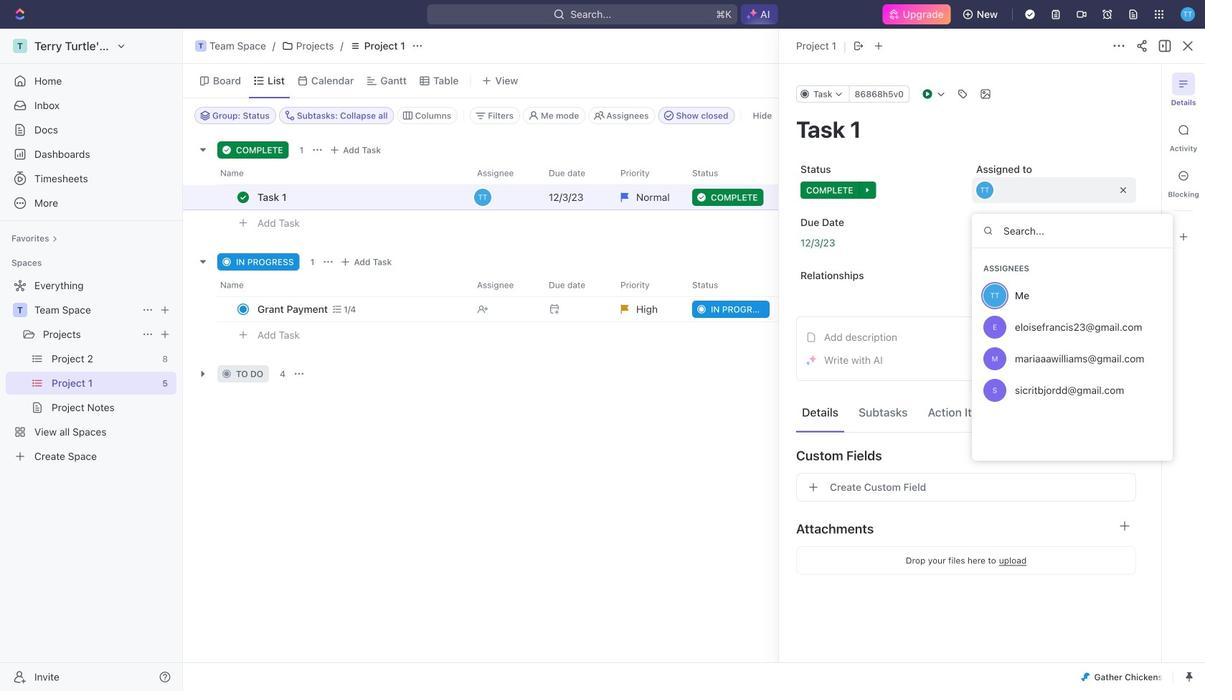 Task type: locate. For each thing, give the bounding box(es) containing it.
0 vertical spatial team space, , element
[[195, 40, 207, 52]]

tree inside sidebar navigation
[[6, 274, 177, 468]]

team space, , element
[[195, 40, 207, 52], [13, 303, 27, 317]]

tree
[[6, 274, 177, 468]]

Search... text field
[[973, 214, 1173, 248]]

1 horizontal spatial team space, , element
[[195, 40, 207, 52]]

team space, , element inside tree
[[13, 303, 27, 317]]

Search tasks... text field
[[1054, 105, 1197, 126]]

1 vertical spatial team space, , element
[[13, 303, 27, 317]]

0 horizontal spatial team space, , element
[[13, 303, 27, 317]]



Task type: describe. For each thing, give the bounding box(es) containing it.
Edit task name text field
[[797, 116, 1137, 143]]

task sidebar navigation tab list
[[1168, 72, 1200, 248]]

drumstick bite image
[[1082, 673, 1091, 681]]

sidebar navigation
[[0, 29, 183, 691]]



Task type: vqa. For each thing, say whether or not it's contained in the screenshot.
the rightmost the Team Space, , element
yes



